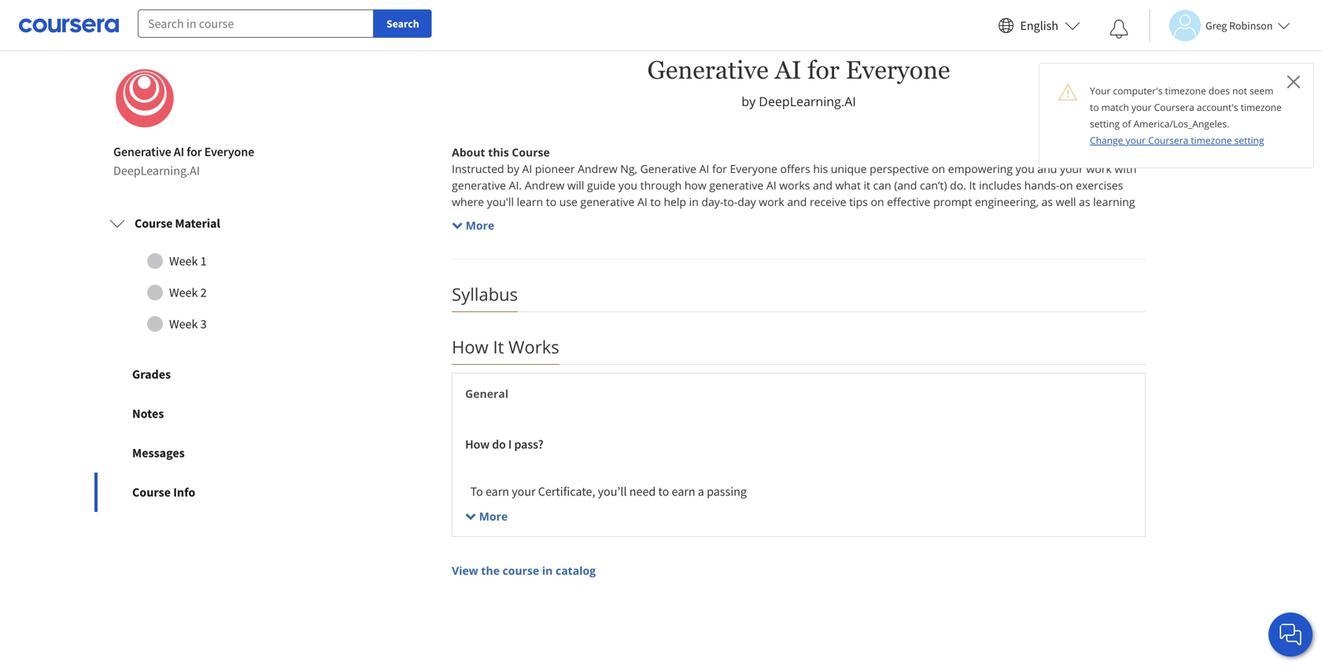 Task type: describe. For each thing, give the bounding box(es) containing it.
view
[[452, 564, 478, 579]]

0 horizontal spatial what
[[566, 244, 592, 259]]

applications
[[1006, 244, 1068, 259]]

do,
[[685, 244, 701, 259]]

and up insight
[[1071, 244, 1090, 259]]

change
[[1090, 134, 1123, 147]]

insight
[[1044, 261, 1078, 276]]

business
[[533, 277, 578, 292]]

powered
[[831, 310, 877, 325]]

gain
[[1019, 261, 1041, 276]]

be inside about this course instructed by ai pioneer andrew ng, generative ai for everyone offers his unique perspective on empowering you and your work with generative ai. andrew will guide you through how generative ai works and what it can (and can't) do. it includes hands-on exercises where you'll learn to use generative ai to help in day-to-day work and receive tips on effective prompt engineering, as well as learning how to go beyond prompting for more advanced uses of ai. you'll get insights into what generative ai can do, its potential, and its limitations. you'll delve into real-world applications and learn common use cases. you'll get hands-on time with generative ai projects to put your knowledge into action and gain insight into its impact on both business and society. this course was created to ensure everyone can be a participant in our ai-powered future.
[[701, 310, 714, 325]]

course for info
[[132, 485, 171, 501]]

ai up by deeplearning.ai
[[775, 56, 802, 84]]

everyone
[[630, 310, 677, 325]]

be inside to earn your certificate, you'll need to earn a passing grade on each of the required assignments—these can be quizzes, peer-graded assignments, or programming assignments. videos, readings, and practice exercises are there to help you prepare for the graded assignments.
[[761, 503, 774, 519]]

0 horizontal spatial it
[[493, 336, 504, 359]]

on inside to earn your certificate, you'll need to earn a passing grade on each of the required assignments—these can be quizzes, peer-graded assignments, or programming assignments. videos, readings, and practice exercises are there to help you prepare for the graded assignments.
[[508, 503, 522, 519]]

more for instructed by ai pioneer andrew ng, generative ai for everyone offers his unique perspective on empowering you and your work with generative ai. andrew will guide you through how generative ai works and what it can (and can't) do. it includes hands-on exercises where you'll learn to use generative ai to help in day-to-day work and receive tips on effective prompt engineering, as well as learning how to go beyond prompting for more advanced uses of ai. you'll get insights into what generative ai can do, its potential, and its limitations. you'll delve into real-world applications and learn common use cases. you'll get hands-on time with generative ai projects to put your knowledge into action and gain insight into its impact on both business and society. this course was created to ensure everyone can be a participant in our ai-powered future.
[[466, 218, 495, 233]]

✕
[[1287, 68, 1301, 94]]

put
[[834, 261, 852, 276]]

help inside about this course instructed by ai pioneer andrew ng, generative ai for everyone offers his unique perspective on empowering you and your work with generative ai. andrew will guide you through how generative ai works and what it can (and can't) do. it includes hands-on exercises where you'll learn to use generative ai to help in day-to-day work and receive tips on effective prompt engineering, as well as learning how to go beyond prompting for more advanced uses of ai. you'll get insights into what generative ai can do, its potential, and its limitations. you'll delve into real-world applications and learn common use cases. you'll get hands-on time with generative ai projects to put your knowledge into action and gain insight into its impact on both business and society. this course was created to ensure everyone can be a participant in our ai-powered future.
[[664, 195, 686, 210]]

grades link
[[94, 355, 321, 395]]

match
[[1102, 101, 1129, 114]]

how it works
[[452, 336, 560, 359]]

of for passing
[[552, 503, 562, 519]]

for up by deeplearning.ai
[[808, 56, 840, 84]]

0 horizontal spatial use
[[501, 261, 519, 276]]

ai up time
[[651, 244, 661, 259]]

into down real- on the right
[[939, 261, 960, 276]]

1 vertical spatial work
[[759, 195, 785, 210]]

will
[[567, 178, 584, 193]]

this
[[452, 310, 473, 325]]

his
[[813, 162, 828, 176]]

catalog
[[556, 564, 596, 579]]

course inside about this course instructed by ai pioneer andrew ng, generative ai for everyone offers his unique perspective on empowering you and your work with generative ai. andrew will guide you through how generative ai works and what it can (and can't) do. it includes hands-on exercises where you'll learn to use generative ai to help in day-to-day work and receive tips on effective prompt engineering, as well as learning how to go beyond prompting for more advanced uses of ai. you'll get insights into what generative ai can do, its potential, and its limitations. you'll delve into real-world applications and learn common use cases. you'll get hands-on time with generative ai projects to put your knowledge into action and gain insight into its impact on both business and society. this course was created to ensure everyone can be a participant in our ai-powered future.
[[476, 310, 510, 325]]

1 vertical spatial graded
[[785, 541, 822, 557]]

practice
[[498, 541, 540, 557]]

engineering,
[[975, 195, 1039, 210]]

2 horizontal spatial you'll
[[868, 244, 895, 259]]

it
[[864, 178, 871, 193]]

instructed
[[452, 162, 504, 176]]

your inside to earn your certificate, you'll need to earn a passing grade on each of the required assignments—these can be quizzes, peer-graded assignments, or programming assignments. videos, readings, and practice exercises are there to help you prepare for the graded assignments.
[[512, 484, 536, 500]]

1 horizontal spatial andrew
[[578, 162, 618, 176]]

1 vertical spatial timezone
[[1241, 101, 1282, 114]]

exercises inside to earn your certificate, you'll need to earn a passing grade on each of the required assignments—these can be quizzes, peer-graded assignments, or programming assignments. videos, readings, and practice exercises are there to help you prepare for the graded assignments.
[[543, 541, 590, 557]]

world
[[974, 244, 1003, 259]]

real-
[[951, 244, 974, 259]]

was
[[513, 310, 533, 325]]

into up the cases.
[[543, 244, 563, 259]]

1 vertical spatial coursera
[[1148, 134, 1189, 147]]

robinson
[[1230, 18, 1273, 33]]

2 vertical spatial timezone
[[1191, 134, 1232, 147]]

readings,
[[815, 522, 863, 538]]

and down works
[[787, 195, 807, 210]]

greg robinson
[[1206, 18, 1273, 33]]

1 horizontal spatial in
[[689, 195, 699, 210]]

to right need
[[658, 484, 669, 500]]

timezone mismatch warning modal dialog
[[1039, 63, 1315, 168]]

do
[[492, 437, 506, 453]]

on left both
[[490, 277, 503, 292]]

common
[[452, 261, 498, 276]]

for left more
[[605, 211, 619, 226]]

warning image
[[1059, 83, 1078, 102]]

1 horizontal spatial you'll
[[556, 261, 583, 276]]

limitations.
[[808, 244, 865, 259]]

on up well
[[1060, 178, 1073, 193]]

go
[[490, 211, 503, 226]]

chat with us image
[[1278, 623, 1304, 648]]

(and
[[894, 178, 917, 193]]

exercises inside about this course instructed by ai pioneer andrew ng, generative ai for everyone offers his unique perspective on empowering you and your work with generative ai. andrew will guide you through how generative ai works and what it can (and can't) do. it includes hands-on exercises where you'll learn to use generative ai to help in day-to-day work and receive tips on effective prompt engineering, as well as learning how to go beyond prompting for more advanced uses of ai. you'll get insights into what generative ai can do, its potential, and its limitations. you'll delve into real-world applications and learn common use cases. you'll get hands-on time with generative ai projects to put your knowledge into action and gain insight into its impact on both business and society. this course was created to ensure everyone can be a participant in our ai-powered future.
[[1076, 178, 1123, 193]]

week 2 link
[[109, 277, 306, 309]]

effective
[[887, 195, 931, 210]]

delve
[[898, 244, 925, 259]]

ensure
[[591, 310, 627, 325]]

for inside to earn your certificate, you'll need to earn a passing grade on each of the required assignments—these can be quizzes, peer-graded assignments, or programming assignments. videos, readings, and practice exercises are there to help you prepare for the graded assignments.
[[748, 541, 762, 557]]

greg robinson button
[[1149, 10, 1290, 41]]

week 3 link
[[109, 309, 306, 340]]

0 horizontal spatial graded
[[503, 522, 540, 538]]

to
[[470, 484, 483, 500]]

of inside about this course instructed by ai pioneer andrew ng, generative ai for everyone offers his unique perspective on empowering you and your work with generative ai. andrew will guide you through how generative ai works and what it can (and can't) do. it includes hands-on exercises where you'll learn to use generative ai to help in day-to-day work and receive tips on effective prompt engineering, as well as learning how to go beyond prompting for more advanced uses of ai. you'll get insights into what generative ai can do, its potential, and its limitations. you'll delve into real-world applications and learn common use cases. you'll get hands-on time with generative ai projects to put your knowledge into action and gain insight into its impact on both business and society. this course was created to ensure everyone can be a participant in our ai-powered future.
[[731, 211, 742, 226]]

peer-
[[475, 522, 503, 538]]

and left gain
[[997, 261, 1016, 276]]

course material button
[[97, 202, 319, 246]]

and up projects
[[771, 244, 790, 259]]

works
[[779, 178, 810, 193]]

works
[[509, 336, 560, 359]]

offers
[[780, 162, 811, 176]]

greg
[[1206, 18, 1227, 33]]

2 horizontal spatial the
[[765, 541, 782, 557]]

0 horizontal spatial ai.
[[509, 178, 522, 193]]

potential,
[[719, 244, 768, 259]]

on right tips
[[871, 195, 884, 210]]

videos,
[[774, 522, 812, 538]]

prepare
[[704, 541, 745, 557]]

to left put
[[821, 261, 831, 276]]

0 horizontal spatial with
[[682, 261, 704, 276]]

to earn your certificate, you'll need to earn a passing grade on each of the required assignments—these can be quizzes, peer-graded assignments, or programming assignments. videos, readings, and practice exercises are there to help you prepare for the graded assignments.
[[465, 484, 863, 576]]

to-
[[724, 195, 738, 210]]

week 3
[[169, 317, 207, 332]]

on left time
[[640, 261, 653, 276]]

0 vertical spatial deeplearning.ai
[[759, 93, 856, 110]]

uses
[[705, 211, 729, 226]]

seem
[[1250, 84, 1274, 97]]

1 earn from the left
[[486, 484, 509, 500]]

to left ensure
[[578, 310, 588, 325]]

america/los_angeles.
[[1134, 117, 1230, 130]]

can inside to earn your certificate, you'll need to earn a passing grade on each of the required assignments—these can be quizzes, peer-graded assignments, or programming assignments. videos, readings, and practice exercises are there to help you prepare for the graded assignments.
[[740, 503, 758, 519]]

everyone for generative ai for everyone deeplearning.ai
[[204, 144, 254, 160]]

english
[[1020, 18, 1059, 33]]

and left society.
[[581, 277, 601, 292]]

1 horizontal spatial by
[[742, 93, 756, 110]]

week for week 2
[[169, 285, 198, 301]]

0 horizontal spatial in
[[542, 564, 553, 579]]

your right change
[[1126, 134, 1146, 147]]

ai-
[[818, 310, 831, 325]]

week 1
[[169, 254, 207, 269]]

1 as from the left
[[1042, 195, 1053, 210]]

2
[[200, 285, 207, 301]]

course info
[[132, 485, 195, 501]]

1 horizontal spatial learn
[[1093, 244, 1120, 259]]

course inside about this course instructed by ai pioneer andrew ng, generative ai for everyone offers his unique perspective on empowering you and your work with generative ai. andrew will guide you through how generative ai works and what it can (and can't) do. it includes hands-on exercises where you'll learn to use generative ai to help in day-to-day work and receive tips on effective prompt engineering, as well as learning how to go beyond prompting for more advanced uses of ai. you'll get insights into what generative ai can do, its potential, and its limitations. you'll delve into real-world applications and learn common use cases. you'll get hands-on time with generative ai projects to put your knowledge into action and gain insight into its impact on both business and society. this course was created to ensure everyone can be a participant in our ai-powered future.
[[512, 145, 550, 160]]

0 vertical spatial coursera
[[1154, 101, 1195, 114]]

can up time
[[664, 244, 682, 259]]

for inside generative ai for everyone deeplearning.ai
[[187, 144, 202, 160]]

deeplearning.ai inside generative ai for everyone deeplearning.ai
[[113, 163, 200, 179]]

tips
[[849, 195, 868, 210]]

syllabus
[[452, 283, 518, 306]]

can right it at the top of the page
[[873, 178, 892, 193]]

through
[[640, 178, 682, 193]]

2 horizontal spatial its
[[1104, 261, 1116, 276]]

material
[[175, 216, 220, 232]]

where
[[452, 195, 484, 210]]

this
[[488, 145, 509, 160]]

1 horizontal spatial assignments.
[[703, 522, 772, 538]]

cases.
[[522, 261, 553, 276]]

can't)
[[920, 178, 947, 193]]

generative up to-
[[710, 178, 764, 193]]

search button
[[374, 9, 432, 38]]

you inside to earn your certificate, you'll need to earn a passing grade on each of the required assignments—these can be quizzes, peer-graded assignments, or programming assignments. videos, readings, and practice exercises are there to help you prepare for the graded assignments.
[[682, 541, 701, 557]]

not
[[1233, 84, 1247, 97]]

ai up day-
[[699, 162, 709, 176]]

grade
[[475, 503, 505, 519]]

2 horizontal spatial in
[[784, 310, 794, 325]]

i
[[508, 437, 512, 453]]

0 vertical spatial work
[[1087, 162, 1112, 176]]

0 horizontal spatial get
[[482, 244, 498, 259]]

general
[[465, 387, 509, 402]]

it inside about this course instructed by ai pioneer andrew ng, generative ai for everyone offers his unique perspective on empowering you and your work with generative ai. andrew will guide you through how generative ai works and what it can (and can't) do. it includes hands-on exercises where you'll learn to use generative ai to help in day-to-day work and receive tips on effective prompt engineering, as well as learning how to go beyond prompting for more advanced uses of ai. you'll get insights into what generative ai can do, its potential, and its limitations. you'll delve into real-world applications and learn common use cases. you'll get hands-on time with generative ai projects to put your knowledge into action and gain insight into its impact on both business and society. this course was created to ensure everyone can be a participant in our ai-powered future.
[[969, 178, 976, 193]]

society.
[[603, 277, 642, 292]]

your right put
[[855, 261, 878, 276]]

week 2
[[169, 285, 207, 301]]

programming
[[628, 522, 700, 538]]

includes
[[979, 178, 1022, 193]]

can right the everyone
[[680, 310, 698, 325]]

1 vertical spatial course
[[503, 564, 539, 579]]



Task type: vqa. For each thing, say whether or not it's contained in the screenshot.
THE 5
no



Task type: locate. For each thing, give the bounding box(es) containing it.
1 horizontal spatial be
[[761, 503, 774, 519]]

change your coursera timezone setting link
[[1090, 134, 1265, 147]]

generative up society.
[[594, 244, 649, 259]]

you left prepare
[[682, 541, 701, 557]]

generative for generative ai for everyone deeplearning.ai
[[113, 144, 171, 160]]

0 horizontal spatial you
[[619, 178, 638, 193]]

earn up assignments—these
[[672, 484, 696, 500]]

well
[[1056, 195, 1076, 210]]

1 horizontal spatial of
[[731, 211, 742, 226]]

to right the there
[[643, 541, 654, 557]]

its right do,
[[704, 244, 716, 259]]

0 horizontal spatial its
[[704, 244, 716, 259]]

1 vertical spatial hands-
[[604, 261, 640, 276]]

your up well
[[1060, 162, 1084, 176]]

2 vertical spatial in
[[542, 564, 553, 579]]

for up material
[[187, 144, 202, 160]]

ai. up you'll
[[509, 178, 522, 193]]

ai left projects
[[764, 261, 774, 276]]

1 horizontal spatial what
[[836, 178, 861, 193]]

messages
[[132, 446, 185, 461]]

1 horizontal spatial earn
[[672, 484, 696, 500]]

in left catalog
[[542, 564, 553, 579]]

0 vertical spatial how
[[685, 178, 707, 193]]

english button
[[992, 0, 1087, 51]]

0 horizontal spatial by
[[507, 162, 519, 176]]

your
[[1132, 101, 1152, 114], [1126, 134, 1146, 147], [1060, 162, 1084, 176], [855, 261, 878, 276], [512, 484, 536, 500]]

how for how it works
[[452, 336, 489, 359]]

0 vertical spatial more
[[466, 218, 495, 233]]

1
[[200, 254, 207, 269]]

course material
[[135, 216, 220, 232]]

1 vertical spatial you
[[619, 178, 638, 193]]

1 vertical spatial what
[[566, 244, 592, 259]]

about this course instructed by ai pioneer andrew ng, generative ai for everyone offers his unique perspective on empowering you and your work with generative ai. andrew will guide you through how generative ai works and what it can (and can't) do. it includes hands-on exercises where you'll learn to use generative ai to help in day-to-day work and receive tips on effective prompt engineering, as well as learning how to go beyond prompting for more advanced uses of ai. you'll get insights into what generative ai can do, its potential, and its limitations. you'll delve into real-world applications and learn common use cases. you'll get hands-on time with generative ai projects to put your knowledge into action and gain insight into its impact on both business and society. this course was created to ensure everyone can be a participant in our ai-powered future.
[[452, 145, 1140, 325]]

into left real- on the right
[[928, 244, 948, 259]]

0 vertical spatial how
[[452, 336, 489, 359]]

you'll up common
[[452, 244, 479, 259]]

exercises up learning
[[1076, 178, 1123, 193]]

in left day-
[[689, 195, 699, 210]]

more down to
[[479, 509, 508, 524]]

exercises down assignments,
[[543, 541, 590, 557]]

0 vertical spatial graded
[[503, 522, 540, 538]]

1 vertical spatial andrew
[[525, 178, 565, 193]]

1 vertical spatial learn
[[1093, 244, 1120, 259]]

with down do,
[[682, 261, 704, 276]]

everyone inside generative ai for everyone deeplearning.ai
[[204, 144, 254, 160]]

get up common
[[482, 244, 498, 259]]

0 horizontal spatial setting
[[1090, 117, 1120, 130]]

more button for instructed by ai pioneer andrew ng, generative ai for everyone offers his unique perspective on empowering you and your work with generative ai. andrew will guide you through how generative ai works and what it can (and can't) do. it includes hands-on exercises where you'll learn to use generative ai to help in day-to-day work and receive tips on effective prompt engineering, as well as learning how to go beyond prompting for more advanced uses of ai. you'll get insights into what generative ai can do, its potential, and its limitations. you'll delve into real-world applications and learn common use cases. you'll get hands-on time with generative ai projects to put your knowledge into action and gain insight into its impact on both business and society. this course was created to ensure everyone can be a participant in our ai-powered future.
[[452, 217, 495, 234]]

a inside to earn your certificate, you'll need to earn a passing grade on each of the required assignments—these can be quizzes, peer-graded assignments, or programming assignments. videos, readings, and practice exercises are there to help you prepare for the graded assignments.
[[698, 484, 704, 500]]

0 horizontal spatial andrew
[[525, 178, 565, 193]]

can
[[873, 178, 892, 193], [664, 244, 682, 259], [680, 310, 698, 325], [740, 503, 758, 519]]

your up each at the left of the page
[[512, 484, 536, 500]]

it left works
[[493, 336, 504, 359]]

2 as from the left
[[1079, 195, 1091, 210]]

empowering
[[948, 162, 1013, 176]]

deeplearning.ai image
[[113, 67, 176, 130]]

1 vertical spatial how
[[452, 211, 474, 226]]

are
[[593, 541, 610, 557]]

generative inside about this course instructed by ai pioneer andrew ng, generative ai for everyone offers his unique perspective on empowering you and your work with generative ai. andrew will guide you through how generative ai works and what it can (and can't) do. it includes hands-on exercises where you'll learn to use generative ai to help in day-to-day work and receive tips on effective prompt engineering, as well as learning how to go beyond prompting for more advanced uses of ai. you'll get insights into what generative ai can do, its potential, and its limitations. you'll delve into real-world applications and learn common use cases. you'll get hands-on time with generative ai projects to put your knowledge into action and gain insight into its impact on both business and society. this course was created to ensure everyone can be a participant in our ai-powered future.
[[640, 162, 697, 176]]

generative for generative ai for everyone
[[648, 56, 769, 84]]

0 horizontal spatial you'll
[[452, 244, 479, 259]]

how left do
[[465, 437, 490, 453]]

day-
[[702, 195, 724, 210]]

on up can't)
[[932, 162, 945, 176]]

Search in course text field
[[138, 9, 374, 38]]

timezone up america/los_angeles.
[[1165, 84, 1206, 97]]

1 horizontal spatial how
[[685, 178, 707, 193]]

1 vertical spatial course
[[135, 216, 173, 232]]

need
[[630, 484, 656, 500]]

earn
[[486, 484, 509, 500], [672, 484, 696, 500]]

0 vertical spatial more button
[[452, 217, 495, 234]]

setting down account's
[[1235, 134, 1265, 147]]

by down this
[[507, 162, 519, 176]]

use up both
[[501, 261, 519, 276]]

to left the go
[[477, 211, 487, 226]]

in left our
[[784, 310, 794, 325]]

2 horizontal spatial of
[[1122, 117, 1131, 130]]

more button for to earn your certificate, you'll need to earn a passing grade on each of the required assignments—these can be quizzes, peer-graded assignments, or programming assignments. videos, readings, and practice exercises are there to help you prepare for the graded assignments.
[[465, 509, 508, 525]]

you'll
[[598, 484, 627, 500]]

to down through
[[650, 195, 661, 210]]

1 vertical spatial use
[[501, 261, 519, 276]]

✕ button
[[1287, 68, 1301, 94]]

everyone
[[846, 56, 950, 84], [204, 144, 254, 160], [730, 162, 778, 176]]

its right insight
[[1104, 261, 1116, 276]]

course
[[476, 310, 510, 325], [503, 564, 539, 579]]

course
[[512, 145, 550, 160], [135, 216, 173, 232], [132, 485, 171, 501]]

1 horizontal spatial its
[[793, 244, 805, 259]]

course up pioneer
[[512, 145, 550, 160]]

0 vertical spatial week
[[169, 254, 198, 269]]

and down his
[[813, 178, 833, 193]]

generative down guide at the top left
[[581, 195, 635, 210]]

coursera image
[[19, 13, 119, 38]]

andrew
[[578, 162, 618, 176], [525, 178, 565, 193]]

more for to earn your certificate, you'll need to earn a passing grade on each of the required assignments—these can be quizzes, peer-graded assignments, or programming assignments. videos, readings, and practice exercises are there to help you prepare for the graded assignments.
[[479, 509, 508, 524]]

how for how do i pass?
[[465, 437, 490, 453]]

more down the 'where' on the left
[[466, 218, 495, 233]]

1 horizontal spatial with
[[1115, 162, 1137, 176]]

or
[[614, 522, 625, 538]]

2 vertical spatial week
[[169, 317, 198, 332]]

pioneer
[[535, 162, 575, 176]]

get up ensure
[[585, 261, 602, 276]]

learning
[[1093, 195, 1135, 210]]

of for coursera
[[1122, 117, 1131, 130]]

of down to-
[[731, 211, 742, 226]]

the up assignments,
[[565, 503, 582, 519]]

knowledge
[[881, 261, 937, 276]]

and down the peer- on the bottom left of the page
[[475, 541, 496, 557]]

advanced
[[653, 211, 702, 226]]

work down change
[[1087, 162, 1112, 176]]

of inside your computer's timezone does not seem to match your coursera account's timezone setting of america/los_angeles. change your coursera timezone setting
[[1122, 117, 1131, 130]]

course inside dropdown button
[[135, 216, 173, 232]]

1 vertical spatial get
[[585, 261, 602, 276]]

more button down to
[[465, 509, 508, 525]]

you'll up business
[[556, 261, 583, 276]]

guide
[[587, 178, 616, 193]]

work right day
[[759, 195, 785, 210]]

0 vertical spatial you
[[1016, 162, 1035, 176]]

week for week 3
[[169, 317, 198, 332]]

ai. down day
[[745, 211, 758, 226]]

as left well
[[1042, 195, 1053, 210]]

ai.
[[509, 178, 522, 193], [745, 211, 758, 226]]

1 horizontal spatial setting
[[1235, 134, 1265, 147]]

1 horizontal spatial deeplearning.ai
[[759, 93, 856, 110]]

more button down the 'where' on the left
[[452, 217, 495, 234]]

1 vertical spatial be
[[761, 503, 774, 519]]

your computer's timezone does not seem to match your coursera account's timezone setting of america/los_angeles. change your coursera timezone setting
[[1090, 84, 1282, 147]]

1 vertical spatial deeplearning.ai
[[113, 163, 200, 179]]

0 horizontal spatial assignments.
[[475, 560, 545, 576]]

earn up grade
[[486, 484, 509, 500]]

of
[[1122, 117, 1131, 130], [731, 211, 742, 226], [552, 503, 562, 519]]

be left "participant"
[[701, 310, 714, 325]]

course down practice
[[503, 564, 539, 579]]

help up advanced
[[664, 195, 686, 210]]

generative down potential,
[[707, 261, 761, 276]]

help inside to earn your certificate, you'll need to earn a passing grade on each of the required assignments—these can be quizzes, peer-graded assignments, or programming assignments. videos, readings, and practice exercises are there to help you prepare for the graded assignments.
[[656, 541, 679, 557]]

1 horizontal spatial graded
[[785, 541, 822, 557]]

2 vertical spatial generative
[[640, 162, 697, 176]]

assignments—these
[[632, 503, 737, 519]]

1 horizontal spatial exercises
[[1076, 178, 1123, 193]]

course down syllabus
[[476, 310, 510, 325]]

1 vertical spatial more button
[[465, 509, 508, 525]]

0 vertical spatial the
[[565, 503, 582, 519]]

on left each at the left of the page
[[508, 503, 522, 519]]

graded
[[503, 522, 540, 538], [785, 541, 822, 557]]

by
[[742, 93, 756, 110], [507, 162, 519, 176]]

generative down instructed
[[452, 178, 506, 193]]

learn up beyond
[[517, 195, 543, 210]]

graded down videos,
[[785, 541, 822, 557]]

view the course in catalog
[[452, 564, 596, 579]]

for up day-
[[712, 162, 727, 176]]

help center image
[[1281, 626, 1300, 645]]

1 vertical spatial setting
[[1235, 134, 1265, 147]]

ai inside generative ai for everyone deeplearning.ai
[[174, 144, 184, 160]]

0 vertical spatial generative
[[648, 56, 769, 84]]

2 week from the top
[[169, 285, 198, 301]]

and inside to earn your certificate, you'll need to earn a passing grade on each of the required assignments—these can be quizzes, peer-graded assignments, or programming assignments. videos, readings, and practice exercises are there to help you prepare for the graded assignments.
[[475, 541, 496, 557]]

1 vertical spatial it
[[493, 336, 504, 359]]

and up well
[[1038, 162, 1057, 176]]

be left quizzes,
[[761, 503, 774, 519]]

0 vertical spatial learn
[[517, 195, 543, 210]]

notes link
[[94, 395, 321, 434]]

1 horizontal spatial hands-
[[1025, 178, 1060, 193]]

deeplearning.ai
[[759, 93, 856, 110], [113, 163, 200, 179]]

0 horizontal spatial as
[[1042, 195, 1053, 210]]

2 vertical spatial you
[[682, 541, 701, 557]]

of right each at the left of the page
[[552, 503, 562, 519]]

week left 3
[[169, 317, 198, 332]]

day
[[738, 195, 756, 210]]

view the course in catalog link
[[452, 563, 1146, 580]]

ai left pioneer
[[522, 162, 532, 176]]

quizzes,
[[777, 503, 819, 519]]

0 horizontal spatial deeplearning.ai
[[113, 163, 200, 179]]

coursera
[[1154, 101, 1195, 114], [1148, 134, 1189, 147]]

1 horizontal spatial as
[[1079, 195, 1091, 210]]

into
[[543, 244, 563, 259], [928, 244, 948, 259], [939, 261, 960, 276], [1081, 261, 1101, 276]]

can down passing
[[740, 503, 758, 519]]

2 earn from the left
[[672, 484, 696, 500]]

to up prompting
[[546, 195, 557, 210]]

generative ai for everyone deeplearning.ai
[[113, 144, 254, 179]]

assignments,
[[542, 522, 612, 538]]

into right insight
[[1081, 261, 1101, 276]]

to inside your computer's timezone does not seem to match your coursera account's timezone setting of america/los_angeles. change your coursera timezone setting
[[1090, 101, 1099, 114]]

with down change
[[1115, 162, 1137, 176]]

about
[[452, 145, 485, 160]]

week for week 1
[[169, 254, 198, 269]]

0 vertical spatial with
[[1115, 162, 1137, 176]]

2 vertical spatial of
[[552, 503, 562, 519]]

of inside to earn your certificate, you'll need to earn a passing grade on each of the required assignments—these can be quizzes, peer-graded assignments, or programming assignments. videos, readings, and practice exercises are there to help you prepare for the graded assignments.
[[552, 503, 562, 519]]

0 vertical spatial help
[[664, 195, 686, 210]]

a inside about this course instructed by ai pioneer andrew ng, generative ai for everyone offers his unique perspective on empowering you and your work with generative ai. andrew will guide you through how generative ai works and what it can (and can't) do. it includes hands-on exercises where you'll learn to use generative ai to help in day-to-day work and receive tips on effective prompt engineering, as well as learning how to go beyond prompting for more advanced uses of ai. you'll get insights into what generative ai can do, its potential, and its limitations. you'll delve into real-world applications and learn common use cases. you'll get hands-on time with generative ai projects to put your knowledge into action and gain insight into its impact on both business and society. this course was created to ensure everyone can be a participant in our ai-powered future.
[[717, 310, 723, 325]]

setting up change
[[1090, 117, 1120, 130]]

what down prompting
[[566, 244, 592, 259]]

required
[[585, 503, 630, 519]]

0 vertical spatial setting
[[1090, 117, 1120, 130]]

ai left works
[[767, 178, 777, 193]]

0 vertical spatial it
[[969, 178, 976, 193]]

0 horizontal spatial everyone
[[204, 144, 254, 160]]

the right "view" on the bottom left of page
[[481, 564, 500, 579]]

receive
[[810, 195, 847, 210]]

week left 2
[[169, 285, 198, 301]]

impact
[[452, 277, 487, 292]]

graded up practice
[[503, 522, 540, 538]]

time
[[656, 261, 679, 276]]

projects
[[777, 261, 818, 276]]

1 vertical spatial week
[[169, 285, 198, 301]]

0 vertical spatial of
[[1122, 117, 1131, 130]]

learn down learning
[[1093, 244, 1120, 259]]

exercises
[[1076, 178, 1123, 193], [543, 541, 590, 557]]

course left material
[[135, 216, 173, 232]]

1 vertical spatial in
[[784, 310, 794, 325]]

how do i pass?
[[465, 437, 544, 453]]

0 vertical spatial what
[[836, 178, 861, 193]]

search
[[386, 17, 419, 31]]

1 horizontal spatial a
[[717, 310, 723, 325]]

3 week from the top
[[169, 317, 198, 332]]

1 vertical spatial assignments.
[[475, 560, 545, 576]]

week left 1 at the top left
[[169, 254, 198, 269]]

how down the 'where' on the left
[[452, 211, 474, 226]]

1 vertical spatial the
[[765, 541, 782, 557]]

coursera down america/los_angeles.
[[1148, 134, 1189, 147]]

does
[[1209, 84, 1230, 97]]

1 horizontal spatial the
[[565, 503, 582, 519]]

by down generative ai for everyone
[[742, 93, 756, 110]]

0 horizontal spatial hands-
[[604, 261, 640, 276]]

0 horizontal spatial how
[[452, 211, 474, 226]]

0 vertical spatial a
[[717, 310, 723, 325]]

for
[[808, 56, 840, 84], [187, 144, 202, 160], [712, 162, 727, 176], [605, 211, 619, 226], [748, 541, 762, 557]]

1 vertical spatial more
[[479, 509, 508, 524]]

0 horizontal spatial be
[[701, 310, 714, 325]]

show notifications image
[[1110, 20, 1129, 39]]

passing
[[707, 484, 747, 500]]

everyone for generative ai for everyone
[[846, 56, 950, 84]]

course for material
[[135, 216, 173, 232]]

it right the do.
[[969, 178, 976, 193]]

it
[[969, 178, 976, 193], [493, 336, 504, 359]]

1 horizontal spatial ai.
[[745, 211, 758, 226]]

insights
[[501, 244, 540, 259]]

0 horizontal spatial a
[[698, 484, 704, 500]]

how
[[452, 336, 489, 359], [465, 437, 490, 453]]

use up prompting
[[559, 195, 578, 210]]

by inside about this course instructed by ai pioneer andrew ng, generative ai for everyone offers his unique perspective on empowering you and your work with generative ai. andrew will guide you through how generative ai works and what it can (and can't) do. it includes hands-on exercises where you'll learn to use generative ai to help in day-to-day work and receive tips on effective prompt engineering, as well as learning how to go beyond prompting for more advanced uses of ai. you'll get insights into what generative ai can do, its potential, and its limitations. you'll delve into real-world applications and learn common use cases. you'll get hands-on time with generative ai projects to put your knowledge into action and gain insight into its impact on both business and society. this course was created to ensure everyone can be a participant in our ai-powered future.
[[507, 162, 519, 176]]

beyond
[[506, 211, 544, 226]]

1 horizontal spatial use
[[559, 195, 578, 210]]

1 horizontal spatial get
[[585, 261, 602, 276]]

hands- up well
[[1025, 178, 1060, 193]]

1 vertical spatial help
[[656, 541, 679, 557]]

generative inside generative ai for everyone deeplearning.ai
[[113, 144, 171, 160]]

coursera up america/los_angeles.
[[1154, 101, 1195, 114]]

1 vertical spatial how
[[465, 437, 490, 453]]

notes
[[132, 406, 164, 422]]

prompt
[[934, 195, 972, 210]]

course left info
[[132, 485, 171, 501]]

0 horizontal spatial of
[[552, 503, 562, 519]]

the down videos,
[[765, 541, 782, 557]]

use
[[559, 195, 578, 210], [501, 261, 519, 276]]

0 vertical spatial in
[[689, 195, 699, 210]]

1 week from the top
[[169, 254, 198, 269]]

0 vertical spatial timezone
[[1165, 84, 1206, 97]]

your down computer's
[[1132, 101, 1152, 114]]

ai up more
[[638, 195, 648, 210]]

everyone inside about this course instructed by ai pioneer andrew ng, generative ai for everyone offers his unique perspective on empowering you and your work with generative ai. andrew will guide you through how generative ai works and what it can (and can't) do. it includes hands-on exercises where you'll learn to use generative ai to help in day-to-day work and receive tips on effective prompt engineering, as well as learning how to go beyond prompting for more advanced uses of ai. you'll get insights into what generative ai can do, its potential, and its limitations. you'll delve into real-world applications and learn common use cases. you'll get hands-on time with generative ai projects to put your knowledge into action and gain insight into its impact on both business and society. this course was created to ensure everyone can be a participant in our ai-powered future.
[[730, 162, 778, 176]]

0 vertical spatial ai.
[[509, 178, 522, 193]]

generative
[[452, 178, 506, 193], [710, 178, 764, 193], [581, 195, 635, 210], [594, 244, 649, 259], [707, 261, 761, 276]]

2 vertical spatial the
[[481, 564, 500, 579]]

0 vertical spatial course
[[512, 145, 550, 160]]

0 vertical spatial hands-
[[1025, 178, 1060, 193]]

0 vertical spatial course
[[476, 310, 510, 325]]

how up day-
[[685, 178, 707, 193]]

as right well
[[1079, 195, 1091, 210]]

you'll
[[487, 195, 514, 210]]

learn
[[517, 195, 543, 210], [1093, 244, 1120, 259]]

what down unique
[[836, 178, 861, 193]]

our
[[797, 310, 815, 325]]



